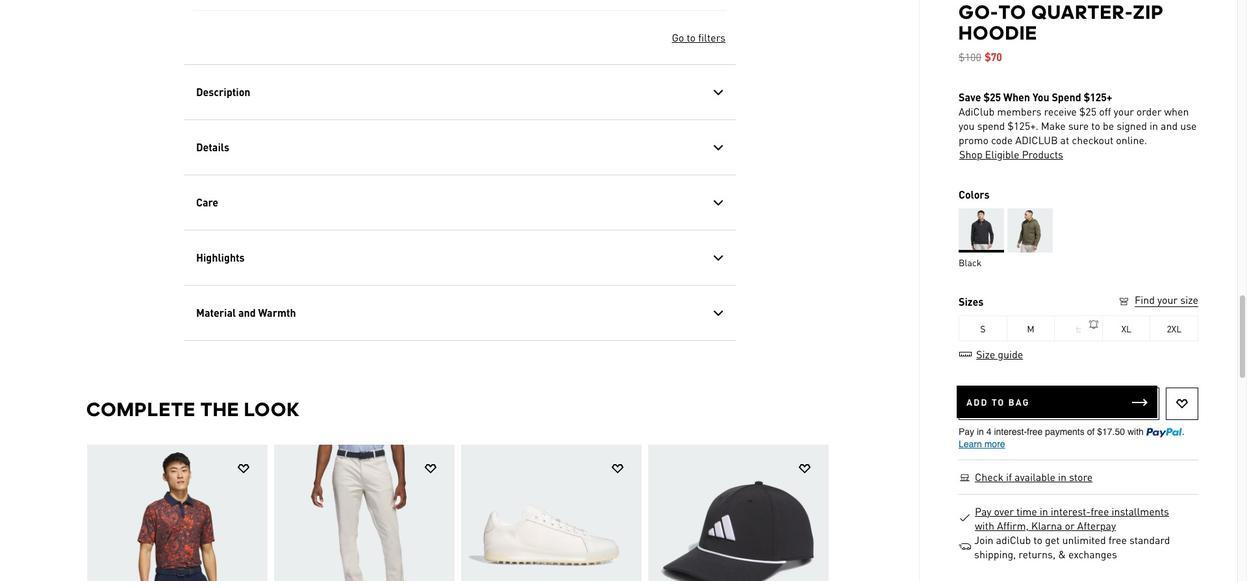 Task type: locate. For each thing, give the bounding box(es) containing it.
0 horizontal spatial $25
[[984, 90, 1001, 104]]

free inside "pay over time in interest-free installments with affirm, klarna or afterpay"
[[1091, 505, 1109, 518]]

quarter-
[[1032, 1, 1133, 23]]

with
[[975, 519, 995, 533]]

when
[[1004, 90, 1030, 104]]

details button
[[184, 120, 736, 175]]

in for interest-
[[1040, 505, 1048, 518]]

hoodie
[[959, 21, 1038, 44]]

0 vertical spatial in
[[1150, 119, 1158, 133]]

join adiclub to get unlimited free standard shipping, returns, & exchanges
[[975, 533, 1170, 561]]

your inside button
[[1158, 293, 1178, 307]]

order
[[1137, 105, 1162, 118]]

free down afterpay
[[1109, 533, 1127, 547]]

0 horizontal spatial your
[[1114, 105, 1134, 118]]

description
[[196, 85, 250, 99]]

in left store
[[1058, 470, 1067, 484]]

check
[[975, 470, 1004, 484]]

interest-
[[1051, 505, 1091, 518]]

your inside save $25 when you spend $125+ adiclub members receive $25 off your order when you spend $125+. make sure to be signed in and use promo code adiclub at checkout online. shop eligible products
[[1114, 105, 1134, 118]]

1 horizontal spatial to
[[1034, 533, 1043, 547]]

1 vertical spatial to
[[992, 396, 1005, 408]]

in down the order
[[1150, 119, 1158, 133]]

1 vertical spatial $25
[[1080, 105, 1097, 118]]

save $25 when you spend $125+ adiclub members receive $25 off your order when you spend $125+. make sure to be signed in and use promo code adiclub at checkout online. shop eligible products
[[959, 90, 1197, 161]]

pay
[[975, 505, 992, 518]]

to left 'bag'
[[992, 396, 1005, 408]]

check if available in store
[[975, 470, 1093, 484]]

guide
[[998, 348, 1023, 361]]

warmth
[[258, 306, 296, 320]]

free inside join adiclub to get unlimited free standard shipping, returns, & exchanges
[[1109, 533, 1127, 547]]

$25 up adiclub
[[984, 90, 1001, 104]]

1 vertical spatial to
[[1092, 119, 1101, 133]]

add to bag
[[967, 396, 1030, 408]]

s
[[981, 323, 986, 335]]

0 vertical spatial to
[[687, 31, 696, 44]]

your up signed
[[1114, 105, 1134, 118]]

material and warmth
[[196, 306, 296, 320]]

m
[[1027, 323, 1035, 335]]

get
[[1045, 533, 1060, 547]]

in inside "pay over time in interest-free installments with affirm, klarna or afterpay"
[[1040, 505, 1048, 518]]

sure
[[1069, 119, 1089, 133]]

free up afterpay
[[1091, 505, 1109, 518]]

afterpay
[[1078, 519, 1116, 533]]

to left be
[[1092, 119, 1101, 133]]

m button
[[1007, 316, 1055, 342]]

1 horizontal spatial $25
[[1080, 105, 1097, 118]]

2 horizontal spatial to
[[1092, 119, 1101, 133]]

zip
[[1133, 1, 1164, 23]]

to right go
[[687, 31, 696, 44]]

2 vertical spatial to
[[1034, 533, 1043, 547]]

$25 up sure
[[1080, 105, 1097, 118]]

to up $70
[[999, 1, 1027, 23]]

care
[[196, 196, 218, 209]]

in inside button
[[1058, 470, 1067, 484]]

to up the returns,
[[1034, 533, 1043, 547]]

shipping,
[[975, 548, 1016, 561]]

0 vertical spatial and
[[1161, 119, 1178, 133]]

the
[[200, 398, 239, 421]]

size
[[976, 348, 996, 361]]

1 horizontal spatial your
[[1158, 293, 1178, 307]]

online.
[[1116, 133, 1147, 147]]

0 vertical spatial to
[[999, 1, 1027, 23]]

details
[[196, 140, 229, 154]]

l
[[1076, 323, 1081, 335]]

2xl
[[1167, 323, 1182, 335]]

2 vertical spatial in
[[1040, 505, 1048, 518]]

1 vertical spatial free
[[1109, 533, 1127, 547]]

1 vertical spatial in
[[1058, 470, 1067, 484]]

signed
[[1117, 119, 1147, 133]]

filters
[[698, 31, 725, 44]]

1 vertical spatial and
[[238, 306, 255, 320]]

klarna
[[1032, 519, 1063, 533]]

to
[[999, 1, 1027, 23], [992, 396, 1005, 408]]

0 horizontal spatial to
[[687, 31, 696, 44]]

1 vertical spatial your
[[1158, 293, 1178, 307]]

to
[[687, 31, 696, 44], [1092, 119, 1101, 133], [1034, 533, 1043, 547]]

material
[[196, 306, 236, 320]]

to inside button
[[992, 396, 1005, 408]]

2 horizontal spatial in
[[1150, 119, 1158, 133]]

your left size
[[1158, 293, 1178, 307]]

colors
[[959, 188, 990, 201]]

members
[[997, 105, 1042, 118]]

0 horizontal spatial and
[[238, 306, 255, 320]]

make
[[1041, 119, 1066, 133]]

to inside go-to quarter-zip hoodie $100 $70
[[999, 1, 1027, 23]]

you
[[959, 119, 975, 133]]

complete
[[86, 398, 195, 421]]

time
[[1017, 505, 1037, 518]]

list
[[86, 444, 833, 581]]

$125+
[[1084, 90, 1113, 104]]

off
[[1099, 105, 1111, 118]]

products
[[1022, 147, 1064, 161]]

adiclub
[[996, 533, 1031, 547]]

adiclub
[[1016, 133, 1058, 147]]

1 horizontal spatial and
[[1161, 119, 1178, 133]]

0 vertical spatial $25
[[984, 90, 1001, 104]]

in
[[1150, 119, 1158, 133], [1058, 470, 1067, 484], [1040, 505, 1048, 518]]

0 vertical spatial free
[[1091, 505, 1109, 518]]

s button
[[960, 316, 1007, 342]]

and left warmth on the bottom
[[238, 306, 255, 320]]

returns,
[[1019, 548, 1056, 561]]

spend
[[977, 119, 1005, 133]]

1 horizontal spatial in
[[1058, 470, 1067, 484]]

pay over time in interest-free installments with affirm, klarna or afterpay
[[975, 505, 1169, 533]]

over
[[994, 505, 1014, 518]]

in for store
[[1058, 470, 1067, 484]]

and
[[1161, 119, 1178, 133], [238, 306, 255, 320]]

and down when
[[1161, 119, 1178, 133]]

0 vertical spatial your
[[1114, 105, 1134, 118]]

free for interest-
[[1091, 505, 1109, 518]]

product color: olive strata image
[[1008, 209, 1053, 253]]

save
[[959, 90, 981, 104]]

at
[[1061, 133, 1070, 147]]

0 horizontal spatial in
[[1040, 505, 1048, 518]]

in up klarna
[[1040, 505, 1048, 518]]

product color: black image
[[959, 209, 1004, 253]]



Task type: vqa. For each thing, say whether or not it's contained in the screenshot.
EMAIL ADDRESS "email field"
no



Task type: describe. For each thing, give the bounding box(es) containing it.
store
[[1069, 470, 1093, 484]]

unlimited
[[1063, 533, 1106, 547]]

shop
[[960, 147, 983, 161]]

tour five-panel hat image
[[648, 445, 829, 581]]

code
[[991, 133, 1013, 147]]

mesh ultimate365 tour print golf polo shirt image
[[87, 445, 267, 581]]

go to filters button
[[671, 31, 726, 45]]

bag
[[1009, 396, 1030, 408]]

size guide
[[976, 348, 1023, 361]]

xl
[[1122, 323, 1132, 335]]

2xl button
[[1151, 316, 1199, 342]]

affirm,
[[997, 519, 1029, 533]]

standard
[[1130, 533, 1170, 547]]

go-to 5-pocket golf pants image
[[274, 445, 454, 581]]

be
[[1103, 119, 1114, 133]]

xl button
[[1103, 316, 1151, 342]]

spend
[[1052, 90, 1082, 104]]

if
[[1006, 470, 1012, 484]]

receive
[[1044, 105, 1077, 118]]

free for unlimited
[[1109, 533, 1127, 547]]

to inside save $25 when you spend $125+ adiclub members receive $25 off your order when you spend $125+. make sure to be signed in and use promo code adiclub at checkout online. shop eligible products
[[1092, 119, 1101, 133]]

look
[[244, 398, 300, 421]]

sizes
[[959, 295, 984, 309]]

description button
[[184, 65, 736, 120]]

go-
[[959, 1, 999, 23]]

go
[[672, 31, 684, 44]]

or
[[1065, 519, 1075, 533]]

$100
[[959, 50, 982, 64]]

installments
[[1112, 505, 1169, 518]]

&
[[1058, 548, 1066, 561]]

to for go-
[[999, 1, 1027, 23]]

and inside button
[[238, 306, 255, 320]]

to inside join adiclub to get unlimited free standard shipping, returns, & exchanges
[[1034, 533, 1043, 547]]

black
[[959, 257, 982, 268]]

to inside button
[[687, 31, 696, 44]]

care button
[[184, 175, 736, 230]]

find your size
[[1135, 293, 1199, 307]]

in inside save $25 when you spend $125+ adiclub members receive $25 off your order when you spend $125+. make sure to be signed in and use promo code adiclub at checkout online. shop eligible products
[[1150, 119, 1158, 133]]

size
[[1181, 293, 1199, 307]]

shop eligible products link
[[959, 147, 1064, 162]]

promo
[[959, 133, 989, 147]]

join
[[975, 533, 994, 547]]

you
[[1033, 90, 1050, 104]]

highlights button
[[184, 231, 736, 285]]

complete the look
[[86, 398, 300, 421]]

size guide link
[[959, 348, 1024, 361]]

checkout
[[1072, 133, 1114, 147]]

exchanges
[[1069, 548, 1117, 561]]

add to bag button
[[957, 386, 1158, 418]]

use
[[1181, 119, 1197, 133]]

add
[[967, 396, 988, 408]]

arrow right long button
[[801, 517, 833, 550]]

arrow right long image
[[809, 526, 825, 542]]

eligible
[[985, 147, 1020, 161]]

to for add
[[992, 396, 1005, 408]]

available
[[1015, 470, 1056, 484]]

material and warmth button
[[184, 286, 736, 340]]

when
[[1165, 105, 1189, 118]]

highlights
[[196, 251, 244, 264]]

find your size image
[[1118, 296, 1130, 308]]

find
[[1135, 293, 1155, 307]]

pay over time in interest-free installments with affirm, klarna or afterpay link
[[975, 505, 1190, 533]]

adiclub
[[959, 105, 995, 118]]

$125+.
[[1008, 119, 1039, 133]]

l button
[[1055, 316, 1103, 342]]

go-to spikeless 1 golf shoes image
[[461, 445, 642, 581]]

go-to quarter-zip hoodie $100 $70
[[959, 1, 1164, 64]]

and inside save $25 when you spend $125+ adiclub members receive $25 off your order when you spend $125+. make sure to be signed in and use promo code adiclub at checkout online. shop eligible products
[[1161, 119, 1178, 133]]

check if available in store button
[[975, 470, 1094, 485]]

$70
[[985, 50, 1002, 64]]

go to filters
[[672, 31, 725, 44]]



